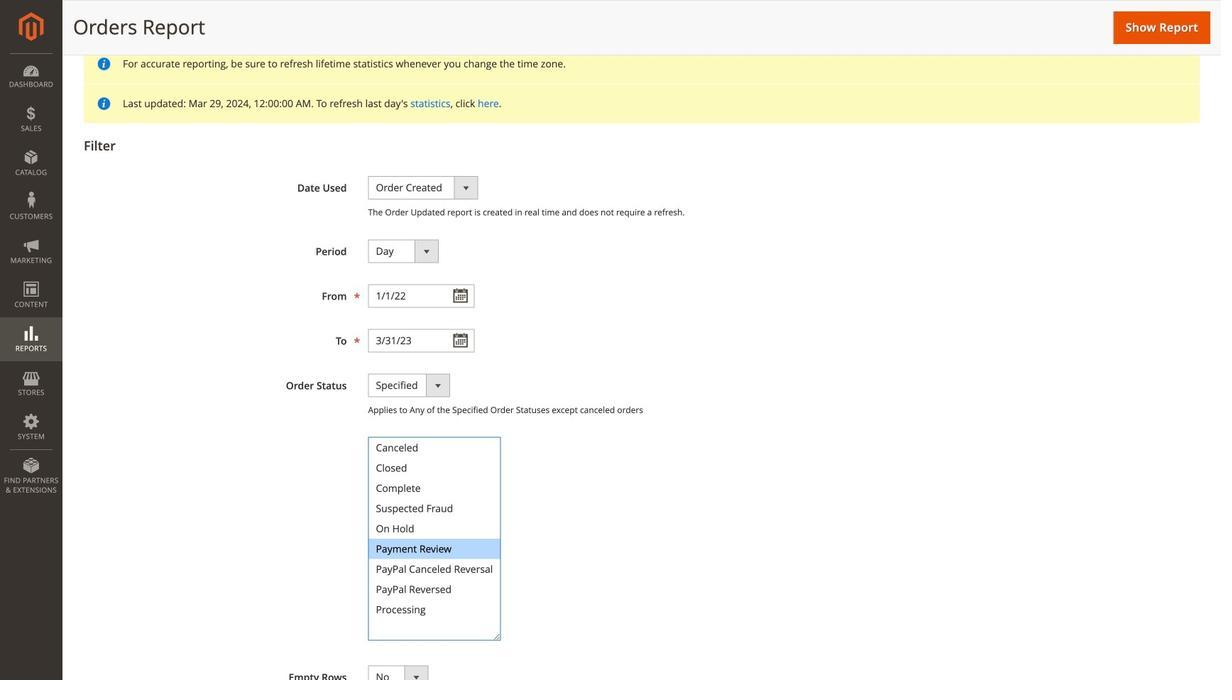 Task type: vqa. For each thing, say whether or not it's contained in the screenshot.
tab list
no



Task type: locate. For each thing, give the bounding box(es) containing it.
menu bar
[[0, 53, 62, 502]]

None text field
[[368, 284, 475, 308]]

magento admin panel image
[[19, 12, 44, 41]]

None text field
[[368, 329, 475, 352]]



